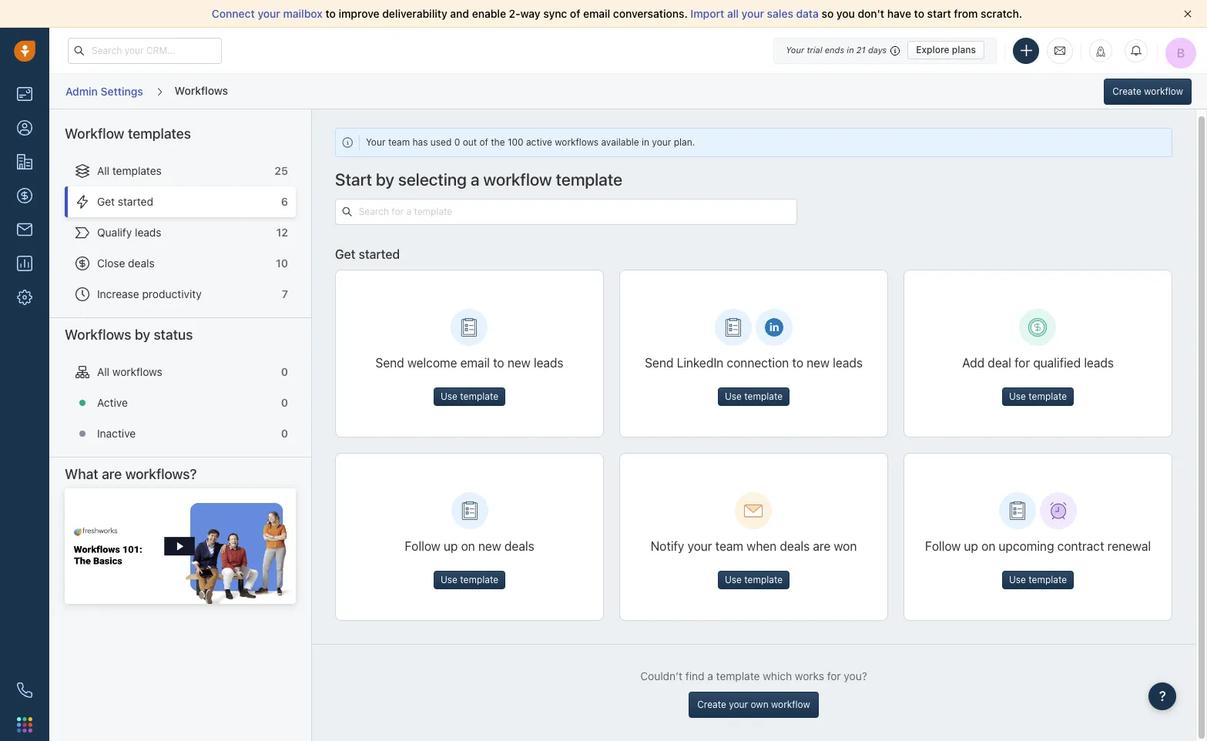 Task type: vqa. For each thing, say whether or not it's contained in the screenshot.
Use template associated with Send welcome email to new leads
yes



Task type: locate. For each thing, give the bounding box(es) containing it.
use template for add deal for qualified leads
[[1009, 391, 1067, 402]]

1 horizontal spatial by
[[376, 170, 394, 190]]

by
[[376, 170, 394, 190], [135, 327, 150, 343]]

when
[[747, 539, 777, 553]]

a down out
[[471, 170, 480, 190]]

1 horizontal spatial new
[[508, 356, 531, 370]]

by left status
[[135, 327, 150, 343]]

use template for follow up on upcoming contract renewal
[[1009, 574, 1067, 586]]

by for status
[[135, 327, 150, 343]]

workflows for workflows by status
[[65, 327, 131, 343]]

renewal
[[1108, 539, 1151, 553]]

used
[[431, 136, 452, 148]]

email right welcome
[[460, 356, 490, 370]]

sync
[[543, 7, 567, 20]]

use template down add deal for qualified leads
[[1009, 391, 1067, 402]]

2 send from the left
[[645, 356, 674, 370]]

0 horizontal spatial in
[[642, 136, 650, 148]]

create workflow
[[1113, 85, 1184, 97]]

team left has
[[388, 136, 410, 148]]

use template down follow up on new deals
[[441, 574, 499, 586]]

template up search for a template text box
[[556, 170, 623, 190]]

use template button for follow up on new deals
[[434, 571, 505, 589]]

by right start
[[376, 170, 394, 190]]

your
[[258, 7, 280, 20], [742, 7, 764, 20], [652, 136, 671, 148], [688, 539, 712, 553], [729, 699, 748, 710]]

1 horizontal spatial follow
[[925, 539, 961, 553]]

use template down send linkedin connection to new leads
[[725, 391, 783, 402]]

are right what
[[102, 466, 122, 482]]

create workflow button
[[1104, 78, 1192, 104]]

1 horizontal spatial your
[[786, 45, 805, 55]]

close image
[[1184, 10, 1192, 18]]

1 follow from the left
[[405, 539, 440, 553]]

your team has used 0 out of the 100 active workflows available in your plan.
[[366, 136, 695, 148]]

1 vertical spatial by
[[135, 327, 150, 343]]

workflows down workflows by status
[[112, 365, 162, 378]]

start
[[335, 170, 372, 190]]

your for your team has used 0 out of the 100 active workflows available in your plan.
[[366, 136, 386, 148]]

0 horizontal spatial your
[[366, 136, 386, 148]]

0 horizontal spatial workflow
[[483, 170, 552, 190]]

templates down workflow templates
[[112, 164, 162, 177]]

0 horizontal spatial are
[[102, 466, 122, 482]]

2 on from the left
[[982, 539, 996, 553]]

create for create workflow
[[1113, 85, 1142, 97]]

0 horizontal spatial workflows
[[112, 365, 162, 378]]

in
[[847, 45, 854, 55], [642, 136, 650, 148]]

email right the sync
[[583, 7, 610, 20]]

connect your mailbox to improve deliverability and enable 2-way sync of email conversations. import all your sales data so you don't have to start from scratch.
[[212, 7, 1023, 20]]

welcome
[[407, 356, 457, 370]]

0 vertical spatial templates
[[128, 126, 191, 142]]

close deals
[[97, 257, 155, 270]]

up
[[444, 539, 458, 553], [964, 539, 979, 553]]

settings
[[101, 85, 143, 98]]

the
[[491, 136, 505, 148]]

use template button down add deal for qualified leads
[[1002, 388, 1074, 406]]

your left trial
[[786, 45, 805, 55]]

1 vertical spatial all
[[97, 365, 109, 378]]

template for add deal for qualified leads
[[1029, 391, 1067, 402]]

0 vertical spatial workflows
[[555, 136, 599, 148]]

follow for follow up on upcoming contract renewal
[[925, 539, 961, 553]]

0 for inactive
[[281, 427, 288, 440]]

template down when
[[745, 574, 783, 586]]

new for email
[[508, 356, 531, 370]]

admin settings link
[[65, 79, 144, 103]]

all up active on the bottom left of the page
[[97, 365, 109, 378]]

your up start
[[366, 136, 386, 148]]

up for upcoming
[[964, 539, 979, 553]]

1 vertical spatial team
[[716, 539, 744, 553]]

2 horizontal spatial workflow
[[1144, 85, 1184, 97]]

to right connection
[[792, 356, 804, 370]]

active
[[526, 136, 552, 148]]

deals
[[128, 257, 155, 270], [505, 539, 534, 553], [780, 539, 810, 553]]

0 vertical spatial team
[[388, 136, 410, 148]]

your inside create your own workflow button
[[729, 699, 748, 710]]

team
[[388, 136, 410, 148], [716, 539, 744, 553]]

leads
[[135, 226, 161, 239], [534, 356, 564, 370], [833, 356, 863, 370], [1084, 356, 1114, 370]]

1 vertical spatial workflows
[[112, 365, 162, 378]]

use template button down send welcome email to new leads
[[434, 388, 505, 406]]

0 vertical spatial of
[[570, 7, 580, 20]]

works
[[795, 670, 824, 683]]

12
[[276, 226, 288, 239]]

1 horizontal spatial create
[[1113, 85, 1142, 97]]

way
[[520, 7, 541, 20]]

email
[[583, 7, 610, 20], [460, 356, 490, 370]]

0 vertical spatial are
[[102, 466, 122, 482]]

by for selecting
[[376, 170, 394, 190]]

0 horizontal spatial workflows
[[65, 327, 131, 343]]

are
[[102, 466, 122, 482], [813, 539, 831, 553]]

use template button for send linkedin connection to new leads
[[718, 388, 790, 406]]

you
[[837, 7, 855, 20]]

all
[[97, 164, 109, 177], [97, 365, 109, 378]]

template down connection
[[745, 391, 783, 402]]

to
[[326, 7, 336, 20], [914, 7, 925, 20], [493, 356, 504, 370], [792, 356, 804, 370]]

1 vertical spatial create
[[697, 699, 726, 710]]

create for create your own workflow
[[697, 699, 726, 710]]

use template down send welcome email to new leads
[[441, 391, 499, 402]]

use template for follow up on new deals
[[441, 574, 499, 586]]

1 vertical spatial templates
[[112, 164, 162, 177]]

productivity
[[142, 287, 202, 300]]

are left the won
[[813, 539, 831, 553]]

upcoming
[[999, 539, 1054, 553]]

use template down follow up on upcoming contract renewal
[[1009, 574, 1067, 586]]

template down qualified
[[1029, 391, 1067, 402]]

for left the you?
[[827, 670, 841, 683]]

0 for active
[[281, 396, 288, 409]]

use template
[[441, 391, 499, 402], [725, 391, 783, 402], [1009, 391, 1067, 402], [441, 574, 499, 586], [725, 574, 783, 586], [1009, 574, 1067, 586]]

plans
[[952, 44, 976, 55]]

2 follow from the left
[[925, 539, 961, 553]]

days
[[868, 45, 887, 55]]

0 vertical spatial workflows
[[175, 84, 228, 97]]

1 vertical spatial are
[[813, 539, 831, 553]]

1 horizontal spatial on
[[982, 539, 996, 553]]

use template for send welcome email to new leads
[[441, 391, 499, 402]]

all for all workflows
[[97, 365, 109, 378]]

use template button down 'notify your team when deals are won'
[[718, 571, 790, 589]]

2 horizontal spatial new
[[807, 356, 830, 370]]

for right deal
[[1015, 356, 1030, 370]]

1 on from the left
[[461, 539, 475, 553]]

0 vertical spatial create
[[1113, 85, 1142, 97]]

use down 'notify your team when deals are won'
[[725, 574, 742, 586]]

0 vertical spatial email
[[583, 7, 610, 20]]

2 up from the left
[[964, 539, 979, 553]]

inactive
[[97, 427, 136, 440]]

send left welcome
[[376, 356, 404, 370]]

template for send linkedin connection to new leads
[[745, 391, 783, 402]]

phone image
[[17, 683, 32, 698]]

1 horizontal spatial workflow
[[771, 699, 810, 710]]

0 vertical spatial a
[[471, 170, 480, 190]]

1 horizontal spatial deals
[[505, 539, 534, 553]]

use
[[441, 391, 458, 402], [725, 391, 742, 402], [1009, 391, 1026, 402], [441, 574, 458, 586], [725, 574, 742, 586], [1009, 574, 1026, 586]]

phone element
[[9, 675, 40, 706]]

25
[[275, 164, 288, 177]]

your for connect
[[258, 7, 280, 20]]

workflows right active
[[555, 136, 599, 148]]

2-
[[509, 7, 521, 20]]

template down follow up on new deals
[[460, 574, 499, 586]]

workflows
[[555, 136, 599, 148], [112, 365, 162, 378]]

import all your sales data link
[[691, 7, 822, 20]]

freshworks switcher image
[[17, 717, 32, 733]]

1 horizontal spatial in
[[847, 45, 854, 55]]

increase
[[97, 287, 139, 300]]

0 vertical spatial by
[[376, 170, 394, 190]]

1 vertical spatial workflow
[[483, 170, 552, 190]]

to right mailbox
[[326, 7, 336, 20]]

2 vertical spatial workflow
[[771, 699, 810, 710]]

use template down 'notify your team when deals are won'
[[725, 574, 783, 586]]

a right find
[[708, 670, 713, 683]]

won
[[834, 539, 857, 553]]

your
[[786, 45, 805, 55], [366, 136, 386, 148]]

your left own
[[729, 699, 748, 710]]

use down welcome
[[441, 391, 458, 402]]

on for new
[[461, 539, 475, 553]]

template down follow up on upcoming contract renewal
[[1029, 574, 1067, 586]]

1 up from the left
[[444, 539, 458, 553]]

1 vertical spatial in
[[642, 136, 650, 148]]

0 vertical spatial all
[[97, 164, 109, 177]]

templates up all templates
[[128, 126, 191, 142]]

of right the sync
[[570, 7, 580, 20]]

1 horizontal spatial send
[[645, 356, 674, 370]]

template up create your own workflow
[[716, 670, 760, 683]]

explore plans link
[[908, 41, 985, 59]]

new for connection
[[807, 356, 830, 370]]

follow
[[405, 539, 440, 553], [925, 539, 961, 553]]

enable
[[472, 7, 506, 20]]

1 horizontal spatial a
[[708, 670, 713, 683]]

1 send from the left
[[376, 356, 404, 370]]

use template button down send linkedin connection to new leads
[[718, 388, 790, 406]]

template down send welcome email to new leads
[[460, 391, 499, 402]]

what
[[65, 466, 98, 482]]

so
[[822, 7, 834, 20]]

0 horizontal spatial by
[[135, 327, 150, 343]]

0
[[454, 136, 460, 148], [281, 365, 288, 378], [281, 396, 288, 409], [281, 427, 288, 440]]

0 horizontal spatial follow
[[405, 539, 440, 553]]

workflows down search your crm... text field on the top left of the page
[[175, 84, 228, 97]]

0 vertical spatial for
[[1015, 356, 1030, 370]]

in left the 21 on the right of the page
[[847, 45, 854, 55]]

create inside create your own workflow button
[[697, 699, 726, 710]]

1 horizontal spatial up
[[964, 539, 979, 553]]

use down send linkedin connection to new leads
[[725, 391, 742, 402]]

contract
[[1058, 539, 1105, 553]]

use template button down follow up on new deals
[[434, 571, 505, 589]]

trial
[[807, 45, 823, 55]]

1 vertical spatial email
[[460, 356, 490, 370]]

1 all from the top
[[97, 164, 109, 177]]

send for send linkedin connection to new leads
[[645, 356, 674, 370]]

0 horizontal spatial create
[[697, 699, 726, 710]]

to for connect your mailbox to improve deliverability and enable 2-way sync of email conversations. import all your sales data so you don't have to start from scratch.
[[326, 7, 336, 20]]

workflows?
[[125, 466, 197, 482]]

use template button down follow up on upcoming contract renewal
[[1002, 571, 1074, 589]]

create inside "create workflow" button
[[1113, 85, 1142, 97]]

1 horizontal spatial email
[[583, 7, 610, 20]]

1 vertical spatial workflows
[[65, 327, 131, 343]]

of
[[570, 7, 580, 20], [480, 136, 488, 148]]

use down "upcoming"
[[1009, 574, 1026, 586]]

0 vertical spatial workflow
[[1144, 85, 1184, 97]]

to right welcome
[[493, 356, 504, 370]]

0 horizontal spatial for
[[827, 670, 841, 683]]

all down the workflow
[[97, 164, 109, 177]]

1 vertical spatial a
[[708, 670, 713, 683]]

1 horizontal spatial for
[[1015, 356, 1030, 370]]

1 vertical spatial your
[[366, 136, 386, 148]]

send left linkedin
[[645, 356, 674, 370]]

0 vertical spatial your
[[786, 45, 805, 55]]

your right notify
[[688, 539, 712, 553]]

0 horizontal spatial send
[[376, 356, 404, 370]]

import
[[691, 7, 725, 20]]

increase productivity
[[97, 287, 202, 300]]

of left the
[[480, 136, 488, 148]]

Search for a template text field
[[353, 205, 791, 219]]

all for all templates
[[97, 164, 109, 177]]

1 horizontal spatial of
[[570, 7, 580, 20]]

in right available
[[642, 136, 650, 148]]

use for follow up on upcoming contract renewal
[[1009, 574, 1026, 586]]

2 horizontal spatial deals
[[780, 539, 810, 553]]

use down deal
[[1009, 391, 1026, 402]]

send email image
[[1055, 44, 1066, 57]]

use for add deal for qualified leads
[[1009, 391, 1026, 402]]

0 horizontal spatial up
[[444, 539, 458, 553]]

you?
[[844, 670, 867, 683]]

2 all from the top
[[97, 365, 109, 378]]

0 horizontal spatial of
[[480, 136, 488, 148]]

use template button for add deal for qualified leads
[[1002, 388, 1074, 406]]

team left when
[[716, 539, 744, 553]]

your left mailbox
[[258, 7, 280, 20]]

1 horizontal spatial workflows
[[175, 84, 228, 97]]

workflows down increase
[[65, 327, 131, 343]]

0 horizontal spatial on
[[461, 539, 475, 553]]

use down follow up on new deals
[[441, 574, 458, 586]]

templates
[[128, 126, 191, 142], [112, 164, 162, 177]]

admin
[[65, 85, 98, 98]]



Task type: describe. For each thing, give the bounding box(es) containing it.
1 horizontal spatial workflows
[[555, 136, 599, 148]]

get started
[[335, 248, 400, 261]]

workflows by status
[[65, 327, 193, 343]]

couldn't
[[640, 670, 683, 683]]

template for send welcome email to new leads
[[460, 391, 499, 402]]

create your own workflow link
[[689, 692, 819, 718]]

up for new
[[444, 539, 458, 553]]

use for notify your team when deals are won
[[725, 574, 742, 586]]

all
[[727, 7, 739, 20]]

all workflows
[[97, 365, 162, 378]]

start
[[927, 7, 951, 20]]

all templates
[[97, 164, 162, 177]]

send welcome email to new leads
[[376, 356, 564, 370]]

workflow templates
[[65, 126, 191, 142]]

get
[[335, 248, 356, 261]]

out
[[463, 136, 477, 148]]

notify
[[651, 539, 685, 553]]

0 vertical spatial in
[[847, 45, 854, 55]]

to for send linkedin connection to new leads
[[792, 356, 804, 370]]

own
[[751, 699, 769, 710]]

send for send welcome email to new leads
[[376, 356, 404, 370]]

send linkedin connection to new leads
[[645, 356, 863, 370]]

what's new image
[[1096, 46, 1106, 57]]

your for notify
[[688, 539, 712, 553]]

sales
[[767, 7, 794, 20]]

conversations.
[[613, 7, 688, 20]]

100
[[508, 136, 524, 148]]

qualify leads
[[97, 226, 161, 239]]

0 horizontal spatial team
[[388, 136, 410, 148]]

1 horizontal spatial team
[[716, 539, 744, 553]]

use template button for notify your team when deals are won
[[718, 571, 790, 589]]

explore plans
[[916, 44, 976, 55]]

admin settings
[[65, 85, 143, 98]]

improve
[[339, 7, 380, 20]]

create your own workflow
[[697, 699, 810, 710]]

has
[[413, 136, 428, 148]]

on for upcoming
[[982, 539, 996, 553]]

21
[[857, 45, 866, 55]]

qualify
[[97, 226, 132, 239]]

follow for follow up on new deals
[[405, 539, 440, 553]]

use template for send linkedin connection to new leads
[[725, 391, 783, 402]]

templates for workflow templates
[[128, 126, 191, 142]]

use template button for send welcome email to new leads
[[434, 388, 505, 406]]

connect
[[212, 7, 255, 20]]

linkedin
[[677, 356, 724, 370]]

selecting
[[398, 170, 467, 190]]

deal
[[988, 356, 1012, 370]]

use for follow up on new deals
[[441, 574, 458, 586]]

add deal for qualified leads
[[962, 356, 1114, 370]]

your right all
[[742, 7, 764, 20]]

use template button for follow up on upcoming contract renewal
[[1002, 571, 1074, 589]]

active
[[97, 396, 128, 409]]

follow up on new deals
[[405, 539, 534, 553]]

1 horizontal spatial are
[[813, 539, 831, 553]]

don't
[[858, 7, 885, 20]]

templates for all templates
[[112, 164, 162, 177]]

7
[[282, 287, 288, 300]]

your left plan.
[[652, 136, 671, 148]]

available
[[601, 136, 639, 148]]

connect your mailbox link
[[212, 7, 326, 20]]

couldn't find a template which works for you?
[[640, 670, 867, 683]]

deals for follow
[[505, 539, 534, 553]]

0 for all workflows
[[281, 365, 288, 378]]

connection
[[727, 356, 789, 370]]

started
[[359, 248, 400, 261]]

template for follow up on new deals
[[460, 574, 499, 586]]

deliverability
[[382, 7, 447, 20]]

use for send linkedin connection to new leads
[[725, 391, 742, 402]]

and
[[450, 7, 469, 20]]

ends
[[825, 45, 845, 55]]

notify your team when deals are won
[[651, 539, 857, 553]]

mailbox
[[283, 7, 323, 20]]

0 horizontal spatial deals
[[128, 257, 155, 270]]

which
[[763, 670, 792, 683]]

0 horizontal spatial new
[[478, 539, 501, 553]]

Search your CRM... text field
[[68, 37, 222, 64]]

0 horizontal spatial a
[[471, 170, 480, 190]]

start by selecting a workflow template
[[335, 170, 623, 190]]

1 vertical spatial for
[[827, 670, 841, 683]]

create your own workflow button
[[689, 692, 819, 718]]

close
[[97, 257, 125, 270]]

from
[[954, 7, 978, 20]]

to left start
[[914, 7, 925, 20]]

scratch.
[[981, 7, 1023, 20]]

what are workflows?
[[65, 466, 197, 482]]

your trial ends in 21 days
[[786, 45, 887, 55]]

deals for notify
[[780, 539, 810, 553]]

use template for notify your team when deals are won
[[725, 574, 783, 586]]

10
[[276, 257, 288, 270]]

workflows for workflows
[[175, 84, 228, 97]]

0 horizontal spatial email
[[460, 356, 490, 370]]

status
[[154, 327, 193, 343]]

to for send welcome email to new leads
[[493, 356, 504, 370]]

template for notify your team when deals are won
[[745, 574, 783, 586]]

find
[[686, 670, 705, 683]]

your for create
[[729, 699, 748, 710]]

template for follow up on upcoming contract renewal
[[1029, 574, 1067, 586]]

your for your trial ends in 21 days
[[786, 45, 805, 55]]

create workflow link
[[1104, 78, 1192, 104]]

1 vertical spatial of
[[480, 136, 488, 148]]

explore
[[916, 44, 950, 55]]

add
[[962, 356, 985, 370]]

data
[[796, 7, 819, 20]]

use for send welcome email to new leads
[[441, 391, 458, 402]]

have
[[887, 7, 912, 20]]

workflow
[[65, 126, 124, 142]]

plan.
[[674, 136, 695, 148]]

qualified
[[1033, 356, 1081, 370]]

follow up on upcoming contract renewal
[[925, 539, 1151, 553]]



